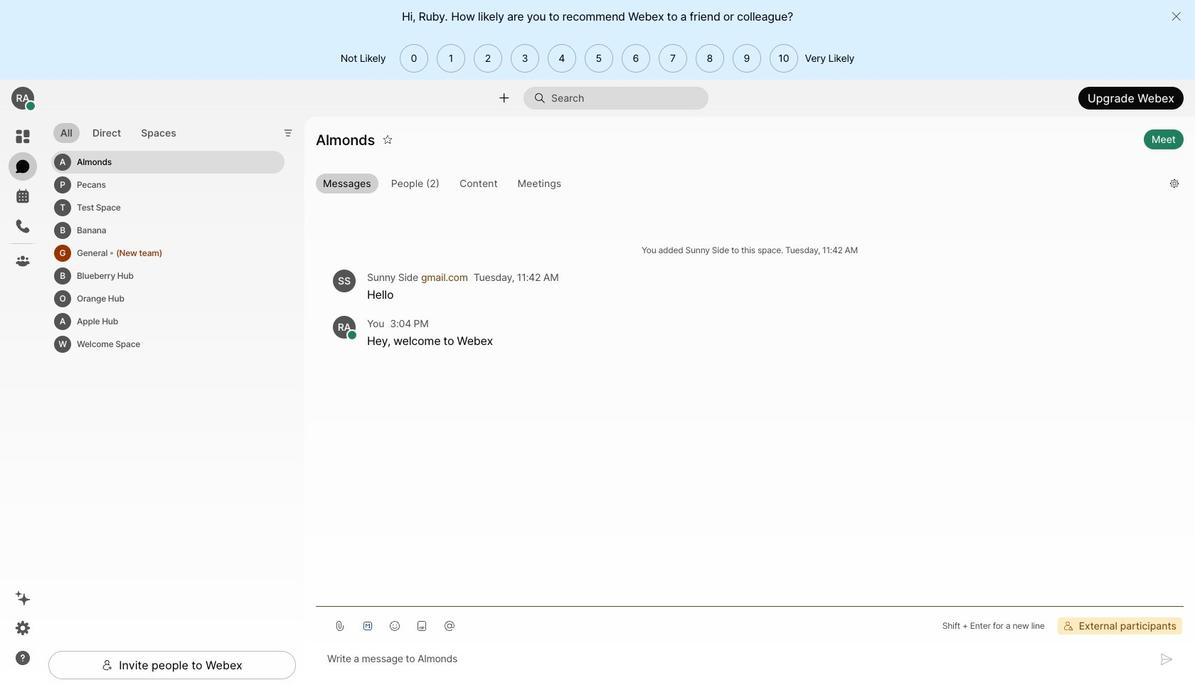 Task type: describe. For each thing, give the bounding box(es) containing it.
gifs image
[[417, 621, 428, 632]]

teams, has no new notifications image
[[14, 253, 31, 270]]

(new team) element
[[116, 246, 162, 261]]

blueberry hub list item
[[51, 265, 285, 288]]

meetings image
[[14, 188, 31, 205]]

mention image
[[444, 621, 455, 632]]

banana list item
[[51, 219, 285, 242]]

how likely are you to recommend webex to a friend or colleague? score webex from 0 to 10, 0 is not likely and 10 is very likely. toolbar
[[396, 44, 799, 73]]

1 horizontal spatial wrapper image
[[102, 660, 113, 671]]

settings image
[[14, 620, 31, 637]]

dashboard image
[[14, 128, 31, 145]]

calls image
[[14, 218, 31, 235]]

file attachment image
[[335, 621, 346, 632]]

pecans list item
[[51, 174, 285, 197]]

welcome space list item
[[51, 333, 285, 356]]

markdown image
[[362, 621, 374, 632]]

message composer toolbar element
[[316, 607, 1185, 640]]



Task type: locate. For each thing, give the bounding box(es) containing it.
2 horizontal spatial wrapper image
[[348, 330, 358, 340]]

0 horizontal spatial wrapper image
[[26, 101, 36, 111]]

group
[[316, 173, 1160, 196]]

almonds list item
[[51, 151, 285, 174]]

apple hub list item
[[51, 310, 285, 333]]

add to favorites image
[[383, 128, 393, 151]]

help image
[[14, 650, 31, 667]]

filter by image
[[283, 127, 294, 139]]

orange hub list item
[[51, 288, 285, 310]]

test space list item
[[51, 197, 285, 219]]

close rating section image
[[1172, 11, 1183, 22]]

2 vertical spatial wrapper image
[[102, 660, 113, 671]]

wrapper image inside messages list
[[348, 330, 358, 340]]

general list item
[[51, 242, 285, 265]]

view space settings image
[[1170, 172, 1180, 195]]

connect people image
[[498, 91, 511, 105]]

1 vertical spatial wrapper image
[[348, 330, 358, 340]]

messages list
[[316, 209, 1185, 374]]

webex tab list
[[9, 122, 37, 276]]

messaging, has no new notifications image
[[14, 158, 31, 175]]

0 vertical spatial wrapper image
[[26, 101, 36, 111]]

wrapper image
[[26, 101, 36, 111], [348, 330, 358, 340], [102, 660, 113, 671]]

what's new image
[[14, 590, 31, 607]]

emoji image
[[389, 621, 401, 632]]

navigation
[[0, 117, 46, 686]]

tab list
[[50, 115, 187, 147]]

wrapper image
[[535, 93, 552, 104]]



